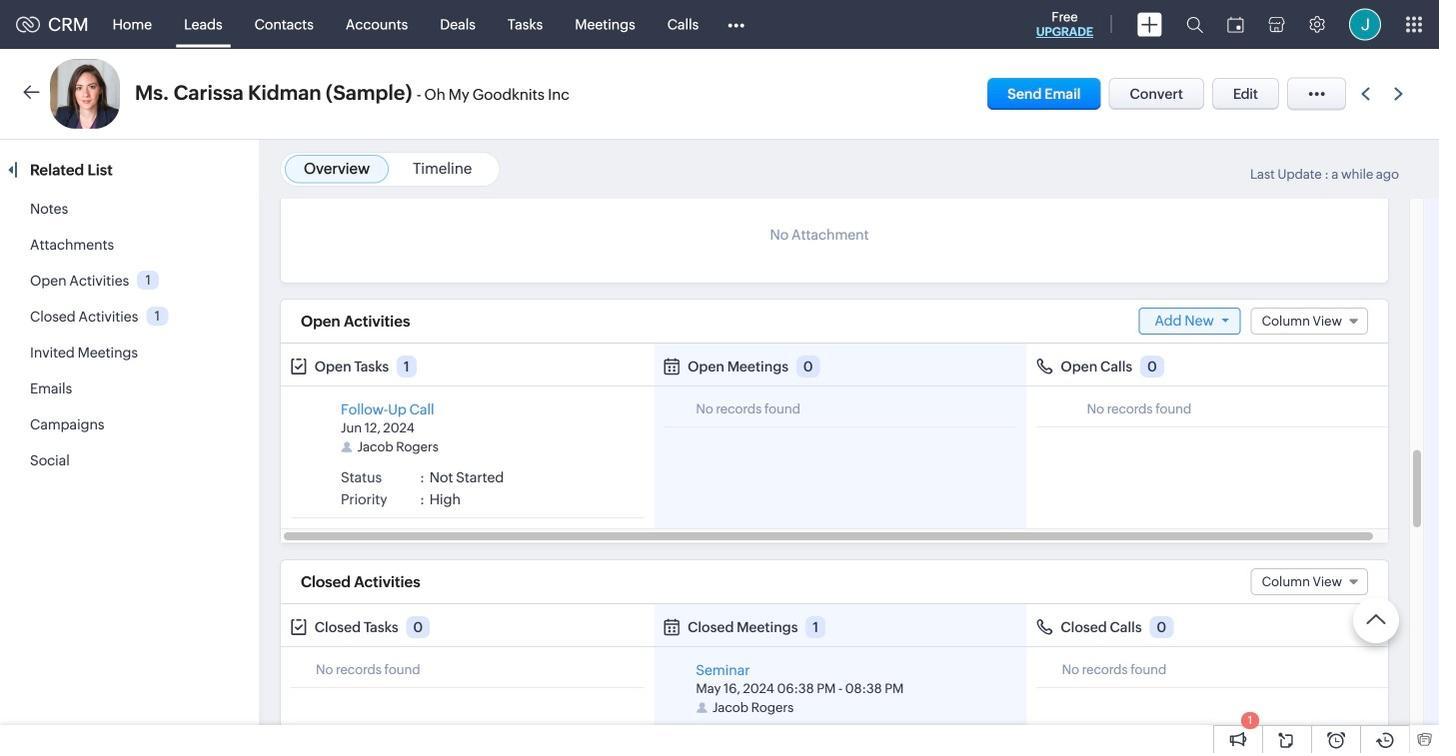 Task type: locate. For each thing, give the bounding box(es) containing it.
None field
[[1252, 308, 1369, 335], [1252, 569, 1369, 596], [1252, 308, 1369, 335], [1252, 569, 1369, 596]]

profile image
[[1350, 8, 1382, 40]]

calendar image
[[1228, 16, 1245, 32]]

Other Modules field
[[715, 8, 758, 40]]



Task type: vqa. For each thing, say whether or not it's contained in the screenshot.
All Extensions link
no



Task type: describe. For each thing, give the bounding box(es) containing it.
search element
[[1175, 0, 1216, 49]]

create menu element
[[1126, 0, 1175, 48]]

profile element
[[1338, 0, 1394, 48]]

logo image
[[16, 16, 40, 32]]

create menu image
[[1138, 12, 1163, 36]]

search image
[[1187, 16, 1204, 33]]

previous record image
[[1362, 87, 1371, 100]]

next record image
[[1395, 87, 1408, 100]]



